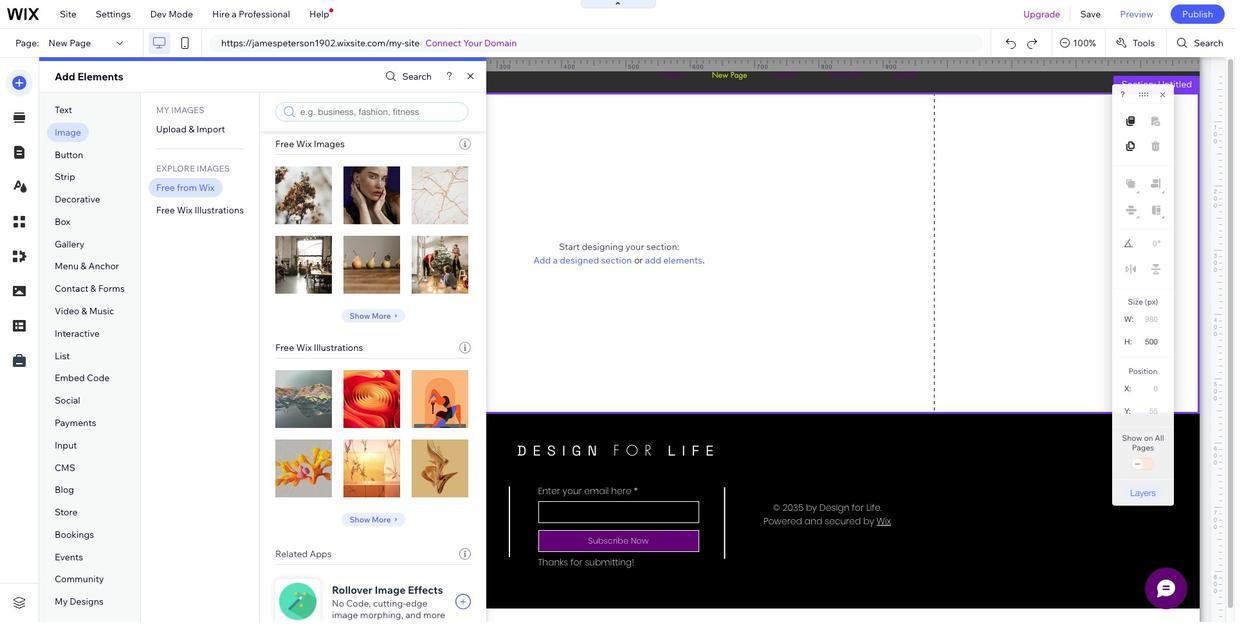 Task type: locate. For each thing, give the bounding box(es) containing it.
None text field
[[1138, 380, 1163, 398], [1138, 403, 1163, 420], [1138, 380, 1163, 398], [1138, 403, 1163, 420]]

None text field
[[1140, 236, 1157, 252], [1138, 311, 1163, 328], [1139, 333, 1163, 351], [1140, 236, 1157, 252], [1138, 311, 1163, 328], [1139, 333, 1163, 351]]

images down e.g. business, fashion, fitness field
[[314, 138, 345, 150]]

h:
[[1125, 338, 1132, 347]]

forms
[[98, 283, 125, 295]]

0 vertical spatial search
[[1194, 37, 1224, 49]]

& left the import
[[189, 124, 194, 135]]

0 vertical spatial search button
[[1167, 29, 1235, 57]]

show more button
[[341, 310, 405, 323], [341, 513, 405, 527]]

button
[[55, 149, 83, 161]]

& for upload
[[189, 124, 194, 135]]

morphing,
[[360, 610, 403, 622]]

0 vertical spatial free wix illustrations
[[156, 204, 244, 216]]

1 vertical spatial my
[[55, 597, 68, 608]]

1 horizontal spatial free wix illustrations
[[275, 342, 363, 354]]

import
[[196, 124, 225, 135]]

2 show more from the top
[[350, 515, 391, 525]]

1 vertical spatial search button
[[382, 67, 432, 86]]

& right menu
[[81, 261, 86, 272]]

site
[[405, 37, 420, 49]]

2 show more button from the top
[[341, 513, 405, 527]]

or
[[635, 255, 643, 265]]

show more
[[350, 311, 391, 321], [350, 515, 391, 525]]

1 horizontal spatial my
[[156, 105, 170, 115]]

wix
[[296, 138, 312, 150], [199, 182, 215, 194], [177, 204, 193, 216], [296, 342, 312, 354]]

box
[[55, 216, 70, 228]]

save
[[1081, 8, 1101, 20]]

search
[[1194, 37, 1224, 49], [402, 71, 432, 82]]

image up cutting-
[[375, 584, 406, 597]]

& for video
[[81, 306, 87, 317]]

text
[[55, 104, 72, 116]]

add inside the start designing your section: add a designed section or add elements .
[[534, 254, 551, 266]]

700
[[757, 63, 769, 70]]

& left the forms on the left top of the page
[[90, 283, 96, 295]]

1 horizontal spatial illustrations
[[314, 342, 363, 354]]

more
[[372, 311, 391, 321], [372, 515, 391, 525]]

cutting-
[[373, 598, 406, 610]]

2 more from the top
[[372, 515, 391, 525]]

code,
[[346, 598, 371, 610]]

page
[[70, 37, 91, 49]]

my left designs
[[55, 597, 68, 608]]

100% button
[[1053, 29, 1105, 57]]

1 show more from the top
[[350, 311, 391, 321]]

size (px)
[[1128, 297, 1158, 307]]

w:
[[1125, 315, 1134, 324]]

1 vertical spatial a
[[553, 254, 558, 266]]

0 vertical spatial my
[[156, 105, 170, 115]]

0 horizontal spatial illustrations
[[195, 204, 244, 216]]

add
[[55, 70, 75, 83], [534, 254, 551, 266]]

image
[[55, 127, 81, 138], [375, 584, 406, 597]]

0 vertical spatial image
[[55, 127, 81, 138]]

a left designed
[[553, 254, 558, 266]]

explore images
[[156, 163, 230, 174]]

search button
[[1167, 29, 1235, 57], [382, 67, 432, 86]]

no
[[332, 598, 344, 610]]

section:
[[1122, 79, 1156, 90]]

my designs
[[55, 597, 104, 608]]

a inside the start designing your section: add a designed section or add elements .
[[553, 254, 558, 266]]

1 horizontal spatial search button
[[1167, 29, 1235, 57]]

section: untitled
[[1122, 79, 1192, 90]]

100%
[[1073, 37, 1096, 49]]

add up text at the top of the page
[[55, 70, 75, 83]]

& right video
[[81, 306, 87, 317]]

0 horizontal spatial my
[[55, 597, 68, 608]]

show on all pages
[[1122, 434, 1164, 453]]

0 vertical spatial images
[[171, 105, 204, 115]]

search button down publish button
[[1167, 29, 1235, 57]]

(px)
[[1145, 297, 1158, 307]]

1 horizontal spatial image
[[375, 584, 406, 597]]

1 show more button from the top
[[341, 310, 405, 323]]

1 more from the top
[[372, 311, 391, 321]]

search down publish
[[1194, 37, 1224, 49]]

? button
[[1121, 90, 1125, 99]]

1 vertical spatial add
[[534, 254, 551, 266]]

new
[[49, 37, 68, 49]]

professional
[[239, 8, 290, 20]]

switch
[[1131, 456, 1156, 474]]

images
[[171, 105, 204, 115], [314, 138, 345, 150], [197, 163, 230, 174]]

800
[[821, 63, 833, 70]]

& for menu
[[81, 261, 86, 272]]

1 vertical spatial image
[[375, 584, 406, 597]]

images up upload & import on the top left of the page
[[171, 105, 204, 115]]

section
[[601, 254, 632, 266]]

0 vertical spatial add
[[55, 70, 75, 83]]

anchor
[[89, 261, 119, 272]]

images up from
[[197, 163, 230, 174]]

upgrade
[[1024, 8, 1061, 20]]

image up button
[[55, 127, 81, 138]]

my
[[156, 105, 170, 115], [55, 597, 68, 608]]

1 vertical spatial show
[[1122, 434, 1143, 443]]

2 vertical spatial show
[[350, 515, 370, 525]]

layers button
[[1123, 486, 1164, 500]]

1 horizontal spatial a
[[553, 254, 558, 266]]

add left designed
[[534, 254, 551, 266]]

600
[[693, 63, 704, 70]]

events
[[55, 552, 83, 563]]

music
[[89, 306, 114, 317]]

rollover image effects no code, cutting-edge image morphing, and more
[[332, 584, 445, 622]]

2 vertical spatial images
[[197, 163, 230, 174]]

0 horizontal spatial add
[[55, 70, 75, 83]]

0 vertical spatial more
[[372, 311, 391, 321]]

from
[[177, 182, 197, 194]]

1 horizontal spatial add
[[534, 254, 551, 266]]

connect
[[426, 37, 461, 49]]

a
[[232, 8, 237, 20], [553, 254, 558, 266]]

1 vertical spatial show more button
[[341, 513, 405, 527]]

menu & anchor
[[55, 261, 119, 272]]

a right hire
[[232, 8, 237, 20]]

cms
[[55, 462, 75, 474]]

pages
[[1132, 443, 1154, 453]]

show more button for free wix images
[[341, 310, 405, 323]]

?
[[1121, 90, 1125, 99]]

my for my images
[[156, 105, 170, 115]]

search down 'site'
[[402, 71, 432, 82]]

0 vertical spatial a
[[232, 8, 237, 20]]

0 vertical spatial show
[[350, 311, 370, 321]]

new page
[[49, 37, 91, 49]]

https://jamespeterson1902.wixsite.com/my-
[[221, 37, 405, 49]]

on
[[1144, 434, 1154, 443]]

image inside 'rollover image effects no code, cutting-edge image morphing, and more'
[[375, 584, 406, 597]]

publish
[[1183, 8, 1214, 20]]

embed code
[[55, 373, 110, 384]]

0 vertical spatial show more
[[350, 311, 391, 321]]

https://jamespeterson1902.wixsite.com/my-site connect your domain
[[221, 37, 517, 49]]

1 horizontal spatial search
[[1194, 37, 1224, 49]]

0 vertical spatial illustrations
[[195, 204, 244, 216]]

show more for free wix images
[[350, 311, 391, 321]]

my up 'upload' on the top left of page
[[156, 105, 170, 115]]

1 vertical spatial show more
[[350, 515, 391, 525]]

0 horizontal spatial image
[[55, 127, 81, 138]]

0 horizontal spatial search
[[402, 71, 432, 82]]

1 vertical spatial more
[[372, 515, 391, 525]]

0 vertical spatial show more button
[[341, 310, 405, 323]]

show for illustrations
[[350, 515, 370, 525]]

add
[[645, 254, 661, 266]]

search button down 'site'
[[382, 67, 432, 86]]

1 vertical spatial free wix illustrations
[[275, 342, 363, 354]]



Task type: vqa. For each thing, say whether or not it's contained in the screenshot.
my corresponding to My Images
yes



Task type: describe. For each thing, give the bounding box(es) containing it.
interactive
[[55, 328, 100, 340]]

start
[[559, 241, 580, 253]]

show inside the show on all pages
[[1122, 434, 1143, 443]]

publish button
[[1171, 5, 1225, 24]]

900
[[886, 63, 897, 70]]

dev mode
[[150, 8, 193, 20]]

designs
[[70, 597, 104, 608]]

1 vertical spatial illustrations
[[314, 342, 363, 354]]

preview button
[[1111, 0, 1163, 28]]

explore
[[156, 163, 195, 174]]

apps
[[310, 549, 332, 560]]

400
[[564, 63, 576, 70]]

embed
[[55, 373, 85, 384]]

designing
[[582, 241, 624, 253]]

1 vertical spatial images
[[314, 138, 345, 150]]

community
[[55, 574, 104, 586]]

list
[[55, 350, 70, 362]]

store
[[55, 507, 78, 519]]

payments
[[55, 418, 96, 429]]

images for my images
[[171, 105, 204, 115]]

related
[[275, 549, 308, 560]]

free from wix
[[156, 182, 215, 194]]

layers
[[1131, 488, 1156, 499]]

more for images
[[372, 311, 391, 321]]

hire a professional
[[212, 8, 290, 20]]

input
[[55, 440, 77, 452]]

domain
[[484, 37, 517, 49]]

designed
[[560, 254, 599, 266]]

add elements
[[55, 70, 123, 83]]

mode
[[169, 8, 193, 20]]

show more for free wix illustrations
[[350, 515, 391, 525]]

tools button
[[1106, 29, 1167, 57]]

video
[[55, 306, 79, 317]]

y:
[[1125, 407, 1131, 416]]

rollover
[[332, 584, 373, 597]]

contact & forms
[[55, 283, 125, 295]]

my images
[[156, 105, 204, 115]]

elements
[[664, 254, 703, 266]]

size
[[1128, 297, 1143, 307]]

show for images
[[350, 311, 370, 321]]

edge
[[406, 598, 428, 610]]

1 vertical spatial search
[[402, 71, 432, 82]]

social
[[55, 395, 80, 407]]

save button
[[1071, 0, 1111, 28]]

more for illustrations
[[372, 515, 391, 525]]

500
[[628, 63, 640, 70]]

dev
[[150, 8, 167, 20]]

settings
[[96, 8, 131, 20]]

e.g. business, fashion, fitness field
[[299, 106, 464, 118]]

x:
[[1125, 385, 1132, 394]]

upload
[[156, 124, 187, 135]]

start designing your section: add a designed section or add elements .
[[534, 241, 705, 266]]

& for contact
[[90, 283, 96, 295]]

help
[[309, 8, 329, 20]]

gallery
[[55, 239, 85, 250]]

section:
[[647, 241, 680, 253]]

code
[[87, 373, 110, 384]]

image
[[332, 610, 358, 622]]

hire
[[212, 8, 230, 20]]

upload & import
[[156, 124, 225, 135]]

preview
[[1120, 8, 1154, 20]]

effects
[[408, 584, 443, 597]]

0 horizontal spatial a
[[232, 8, 237, 20]]

my for my designs
[[55, 597, 68, 608]]

site
[[60, 8, 76, 20]]

and
[[405, 610, 421, 622]]

°
[[1158, 239, 1161, 248]]

decorative
[[55, 194, 100, 205]]

your
[[626, 241, 644, 253]]

free wix images
[[275, 138, 345, 150]]

0 horizontal spatial search button
[[382, 67, 432, 86]]

show more button for free wix illustrations
[[341, 513, 405, 527]]

tools
[[1133, 37, 1155, 49]]

bookings
[[55, 529, 94, 541]]

elements
[[78, 70, 123, 83]]

contact
[[55, 283, 88, 295]]

video & music
[[55, 306, 114, 317]]

0 horizontal spatial free wix illustrations
[[156, 204, 244, 216]]

blog
[[55, 485, 74, 496]]

more
[[423, 610, 445, 622]]

300
[[500, 63, 511, 70]]

strip
[[55, 171, 75, 183]]

images for explore images
[[197, 163, 230, 174]]



